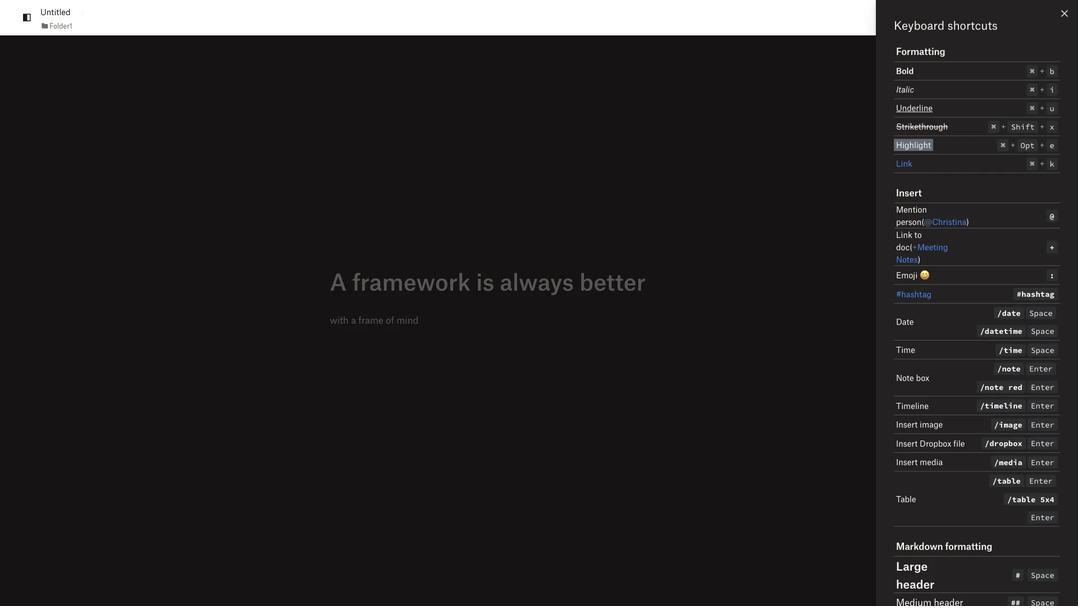 Task type: vqa. For each thing, say whether or not it's contained in the screenshot.
Microsoft_Pride_21_Bisexual.jpg
no



Task type: describe. For each thing, give the bounding box(es) containing it.
/ note red
[[980, 382, 1022, 392]]

share
[[973, 13, 995, 22]]

/ for date
[[997, 308, 1002, 318]]

share button
[[966, 9, 1002, 27]]

time
[[896, 345, 915, 355]]

/ dropbox
[[985, 439, 1022, 449]]

link to doc
[[896, 230, 922, 252]]

emoji
[[896, 270, 918, 280]]

header
[[896, 577, 934, 591]]

enter for dropbox
[[1031, 439, 1054, 449]]

/ for datetime
[[980, 326, 985, 336]]

media for insert media
[[920, 457, 943, 467]]

link for link
[[896, 159, 912, 168]]

⌘ + shift + x
[[991, 122, 1054, 132]]

image for insert image
[[920, 420, 943, 429]]

shift
[[1011, 122, 1035, 132]]

mention person ( @ christina )
[[896, 204, 969, 227]]

1 vertical spatial (
[[910, 242, 912, 252]]

/ for table 5x4
[[1007, 494, 1012, 504]]

enter for media
[[1031, 457, 1054, 467]]

enter for table
[[1029, 476, 1053, 486]]

note box
[[896, 373, 929, 383]]

+ up the :
[[1050, 242, 1054, 252]]

insert for insert media
[[896, 457, 918, 467]]

😀
[[920, 270, 928, 280]]

bold
[[896, 66, 914, 76]]

datetime
[[985, 326, 1022, 336]]

table for table 5x4
[[1012, 494, 1036, 504]]

js button
[[941, 8, 962, 28]]

⌘ for b
[[1030, 66, 1035, 76]]

file
[[953, 438, 965, 448]]

space for date
[[1029, 308, 1053, 318]]

/ for dropbox
[[985, 439, 989, 449]]

enter for note
[[1029, 364, 1053, 374]]

doc
[[896, 242, 910, 252]]

1 horizontal spatial # hashtag
[[1017, 289, 1054, 299]]

insert dropbox file
[[896, 438, 965, 448]]

+ left shift
[[1001, 122, 1006, 131]]

⌘ for opt
[[1001, 140, 1005, 150]]

enter for timeline
[[1031, 401, 1054, 411]]

insert for insert
[[896, 187, 922, 198]]

/ table 5x4
[[1007, 494, 1054, 504]]

k
[[1050, 159, 1054, 169]]

@ inside mention person ( @ christina )
[[924, 217, 932, 227]]

dropbox
[[920, 438, 951, 448]]

/ for note
[[997, 364, 1002, 374]]

/ note
[[997, 364, 1021, 374]]

) inside mention person ( @ christina )
[[966, 217, 969, 227]]

b
[[1050, 66, 1054, 76]]

notes
[[896, 254, 918, 264]]

meeting
[[917, 242, 948, 252]]

person
[[896, 217, 921, 227]]

⌘ for i
[[1030, 85, 1035, 95]]

keyboard
[[894, 18, 944, 32]]

strikethrough
[[896, 122, 948, 131]]

time
[[1004, 345, 1022, 355]]

large header
[[896, 559, 934, 591]]

italic
[[896, 85, 914, 94]]

table
[[896, 494, 916, 504]]

folder1 link
[[40, 20, 72, 31]]

⌘ + i
[[1030, 85, 1054, 95]]

+ left x
[[1040, 122, 1045, 131]]

/ for time
[[999, 345, 1004, 355]]



Task type: locate. For each thing, give the bounding box(es) containing it.
1 horizontal spatial hashtag
[[1021, 289, 1054, 299]]

table left 5x4
[[1012, 494, 1036, 504]]

⌘ inside the ⌘ + shift + x
[[991, 122, 996, 132]]

1 vertical spatial note
[[985, 382, 1004, 392]]

@ right person at the top right of page
[[924, 217, 932, 227]]

5x4
[[1040, 494, 1054, 504]]

⌘ inside ⌘ + u
[[1030, 103, 1035, 113]]

media for / media
[[999, 457, 1022, 467]]

@
[[1050, 211, 1054, 221], [924, 217, 932, 227]]

insert down timeline
[[896, 420, 918, 429]]

( inside mention person ( @ christina )
[[921, 217, 924, 227]]

space
[[1029, 308, 1053, 318], [1031, 326, 1054, 336], [1031, 345, 1054, 355], [1031, 570, 1054, 580]]

1 image from the left
[[920, 420, 943, 429]]

2 insert from the top
[[896, 420, 918, 429]]

js
[[947, 13, 956, 22]]

1 insert from the top
[[896, 187, 922, 198]]

+ right doc
[[912, 242, 917, 252]]

enter right timeline
[[1031, 401, 1054, 411]]

mention
[[896, 204, 927, 214]]

space for large header
[[1031, 570, 1054, 580]]

hashtag
[[901, 289, 932, 299], [1021, 289, 1054, 299]]

enter up 5x4
[[1029, 476, 1053, 486]]

⌘ inside '⌘ + b'
[[1030, 66, 1035, 76]]

/ time
[[999, 345, 1022, 355]]

( up to
[[921, 217, 924, 227]]

insert media
[[896, 457, 943, 467]]

+ left 'b'
[[1040, 66, 1045, 76]]

⌘ left u at the right top
[[1030, 103, 1035, 113]]

date
[[896, 317, 914, 327]]

markdown formatting
[[896, 540, 992, 552]]

⌘
[[1030, 66, 1035, 76], [1030, 85, 1035, 95], [1030, 103, 1035, 113], [991, 122, 996, 132], [1001, 140, 1005, 150], [1030, 159, 1035, 169]]

(
[[921, 217, 924, 227], [910, 242, 912, 252]]

/ timeline
[[980, 401, 1022, 411]]

image
[[920, 420, 943, 429], [999, 420, 1022, 430]]

+ inside ⌘ + k
[[1040, 159, 1045, 168]]

/ for note red
[[980, 382, 985, 392]]

highlight
[[896, 140, 931, 150]]

enter for image
[[1031, 420, 1054, 430]]

image up insert dropbox file
[[920, 420, 943, 429]]

+ inside ⌘ + u
[[1040, 103, 1045, 113]]

timeline
[[985, 401, 1022, 411]]

emoji 😀
[[896, 270, 928, 280]]

note
[[896, 373, 914, 383]]

/ date
[[997, 308, 1021, 318]]

formatting
[[945, 540, 992, 552]]

⌘ inside ⌘ + opt + e
[[1001, 140, 1005, 150]]

+ inside ⌘ + i
[[1040, 85, 1045, 94]]

+ left k
[[1040, 159, 1045, 168]]

+ inside '⌘ + b'
[[1040, 66, 1045, 76]]

0 horizontal spatial )
[[918, 254, 920, 264]]

4 insert from the top
[[896, 457, 918, 467]]

⌘ left opt
[[1001, 140, 1005, 150]]

hashtag down the :
[[1021, 289, 1054, 299]]

( up notes
[[910, 242, 912, 252]]

/ for table
[[992, 476, 997, 486]]

insert for insert dropbox file
[[896, 438, 918, 448]]

@ down k
[[1050, 211, 1054, 221]]

media
[[920, 457, 943, 467], [999, 457, 1022, 467]]

⌘ + k
[[1030, 159, 1054, 169]]

/ for timeline
[[980, 401, 985, 411]]

markdown
[[896, 540, 943, 552]]

1 horizontal spatial image
[[999, 420, 1022, 430]]

0 vertical spatial )
[[966, 217, 969, 227]]

dropbox
[[989, 439, 1022, 449]]

1 horizontal spatial )
[[966, 217, 969, 227]]

⌘ inside ⌘ + k
[[1030, 159, 1035, 169]]

enter
[[1029, 364, 1053, 374], [1031, 382, 1054, 392], [1031, 401, 1054, 411], [1031, 420, 1054, 430], [1031, 439, 1054, 449], [1031, 457, 1054, 467], [1029, 476, 1053, 486], [1031, 513, 1054, 523]]

large
[[896, 559, 928, 573]]

0 horizontal spatial hashtag
[[901, 289, 932, 299]]

shortcuts
[[948, 18, 998, 32]]

+ left u at the right top
[[1040, 103, 1045, 113]]

image for / image
[[999, 420, 1022, 430]]

0 horizontal spatial image
[[920, 420, 943, 429]]

red
[[1008, 382, 1022, 392]]

enter right / media at the bottom right
[[1031, 457, 1054, 467]]

e
[[1050, 140, 1054, 150]]

u
[[1050, 103, 1054, 113]]

⌘ for k
[[1030, 159, 1035, 169]]

⌘ inside ⌘ + i
[[1030, 85, 1035, 95]]

underline
[[896, 103, 933, 113]]

0 vertical spatial link
[[896, 159, 912, 168]]

link up doc
[[896, 230, 912, 239]]

image up dropbox
[[999, 420, 1022, 430]]

# hashtag down "emoji 😀"
[[896, 289, 932, 299]]

enter down 5x4
[[1031, 513, 1054, 523]]

/ image
[[994, 420, 1022, 430]]

:
[[1050, 270, 1054, 280]]

0 horizontal spatial (
[[910, 242, 912, 252]]

folder1
[[49, 21, 72, 30]]

3 insert from the top
[[896, 438, 918, 448]]

2 image from the left
[[999, 420, 1022, 430]]

hashtag down "emoji 😀"
[[901, 289, 932, 299]]

insert for insert image
[[896, 420, 918, 429]]

⌘ + opt + e
[[1001, 140, 1054, 150]]

enter right dropbox
[[1031, 439, 1054, 449]]

1 horizontal spatial (
[[921, 217, 924, 227]]

insert
[[896, 187, 922, 198], [896, 420, 918, 429], [896, 438, 918, 448], [896, 457, 918, 467]]

1 vertical spatial link
[[896, 230, 912, 239]]

⌘ + b
[[1030, 66, 1054, 76]]

media up / table
[[999, 457, 1022, 467]]

table
[[997, 476, 1021, 486], [1012, 494, 1036, 504]]

0 horizontal spatial @
[[924, 217, 932, 227]]

i
[[1050, 85, 1054, 95]]

untitled
[[40, 7, 71, 17]]

link for link to doc
[[896, 230, 912, 239]]

enter right / image
[[1031, 420, 1054, 430]]

1 media from the left
[[920, 457, 943, 467]]

0 vertical spatial (
[[921, 217, 924, 227]]

0 horizontal spatial # hashtag
[[896, 289, 932, 299]]

0 horizontal spatial media
[[920, 457, 943, 467]]

note for note red
[[985, 382, 1004, 392]]

note for note
[[1002, 364, 1021, 374]]

enter right red
[[1031, 382, 1054, 392]]

1 link from the top
[[896, 159, 912, 168]]

christina
[[932, 217, 966, 227]]

⌘ left i
[[1030, 85, 1035, 95]]

1 horizontal spatial media
[[999, 457, 1022, 467]]

note up / timeline
[[985, 382, 1004, 392]]

⌘ left 'b'
[[1030, 66, 1035, 76]]

# hashtag down the :
[[1017, 289, 1054, 299]]

2 link from the top
[[896, 230, 912, 239]]

+ left i
[[1040, 85, 1045, 94]]

date
[[1002, 308, 1021, 318]]

0 vertical spatial table
[[997, 476, 1021, 486]]

⌘ left shift
[[991, 122, 996, 132]]

insert down insert image
[[896, 438, 918, 448]]

to
[[914, 230, 922, 239]]

space for time
[[1031, 345, 1054, 355]]

table down / media at the bottom right
[[997, 476, 1021, 486]]

x
[[1050, 122, 1054, 132]]

meeting notes
[[896, 242, 948, 264]]

+ left opt
[[1010, 140, 1015, 150]]

⌘ down opt
[[1030, 159, 1035, 169]]

table for table
[[997, 476, 1021, 486]]

enter right / note
[[1029, 364, 1053, 374]]

+
[[1040, 66, 1045, 76], [1040, 85, 1045, 94], [1040, 103, 1045, 113], [1001, 122, 1006, 131], [1040, 122, 1045, 131], [1010, 140, 1015, 150], [1040, 140, 1045, 150], [1040, 159, 1045, 168], [912, 242, 917, 252], [1050, 242, 1054, 252]]

insert down insert dropbox file
[[896, 457, 918, 467]]

timeline
[[896, 401, 929, 411]]

box
[[916, 373, 929, 383]]

opt
[[1020, 140, 1035, 150]]

keyboard shortcuts
[[894, 18, 998, 32]]

/ for image
[[994, 420, 999, 430]]

)
[[966, 217, 969, 227], [918, 254, 920, 264]]

⌘ for shift
[[991, 122, 996, 132]]

/ for media
[[994, 457, 999, 467]]

heading
[[330, 268, 748, 295]]

/ datetime
[[980, 326, 1022, 336]]

⌘ + u
[[1030, 103, 1054, 113]]

1 vertical spatial )
[[918, 254, 920, 264]]

link
[[896, 159, 912, 168], [896, 230, 912, 239]]

/ table
[[992, 476, 1021, 486]]

/
[[997, 308, 1002, 318], [980, 326, 985, 336], [999, 345, 1004, 355], [997, 364, 1002, 374], [980, 382, 985, 392], [980, 401, 985, 411], [994, 420, 999, 430], [985, 439, 989, 449], [994, 457, 999, 467], [992, 476, 997, 486], [1007, 494, 1012, 504]]

media down insert dropbox file
[[920, 457, 943, 467]]

insert image
[[896, 420, 943, 429]]

#
[[896, 289, 901, 299], [1017, 289, 1021, 299], [1016, 570, 1020, 580]]

note
[[1002, 364, 1021, 374], [985, 382, 1004, 392]]

note up red
[[1002, 364, 1021, 374]]

link inside link to doc
[[896, 230, 912, 239]]

1 horizontal spatial @
[[1050, 211, 1054, 221]]

untitled link
[[40, 6, 71, 18]]

⌘ for u
[[1030, 103, 1035, 113]]

# hashtag
[[896, 289, 932, 299], [1017, 289, 1054, 299]]

2 media from the left
[[999, 457, 1022, 467]]

+ left e
[[1040, 140, 1045, 150]]

link down highlight in the top right of the page
[[896, 159, 912, 168]]

/ media
[[994, 457, 1022, 467]]

formatting
[[896, 45, 945, 57]]

0 vertical spatial note
[[1002, 364, 1021, 374]]

1 vertical spatial table
[[1012, 494, 1036, 504]]

insert up mention
[[896, 187, 922, 198]]



